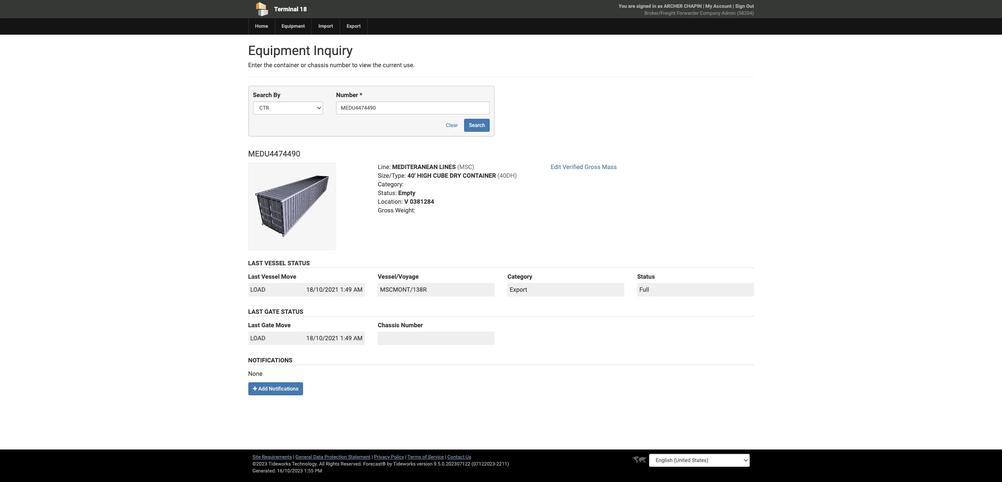 Task type: vqa. For each thing, say whether or not it's contained in the screenshot.
schedule.
no



Task type: locate. For each thing, give the bounding box(es) containing it.
line:
[[378, 164, 391, 171]]

the
[[264, 62, 272, 69], [373, 62, 381, 69]]

0 vertical spatial am
[[353, 287, 363, 294]]

move
[[281, 274, 296, 281], [276, 322, 291, 329]]

1 vertical spatial load
[[250, 335, 265, 342]]

tideworks
[[393, 462, 416, 468]]

vessel down last vessel status
[[261, 274, 280, 281]]

vessel
[[264, 260, 286, 267], [261, 274, 280, 281]]

0 horizontal spatial gross
[[378, 207, 394, 214]]

1 vertical spatial gross
[[378, 207, 394, 214]]

| left sign
[[733, 3, 734, 9]]

archer
[[664, 3, 683, 9]]

1:49
[[340, 287, 352, 294], [340, 335, 352, 342]]

last down last vessel status
[[248, 274, 260, 281]]

1 vertical spatial notifications
[[269, 386, 298, 392]]

number left * in the left top of the page
[[336, 92, 358, 99]]

1 vertical spatial am
[[353, 335, 363, 342]]

equipment
[[282, 23, 305, 29], [248, 43, 310, 58]]

equipment inside equipment inquiry enter the container or chassis number to view the current use.
[[248, 43, 310, 58]]

2 the from the left
[[373, 62, 381, 69]]

0 vertical spatial 18/10/2021
[[306, 287, 339, 294]]

import
[[318, 23, 333, 29]]

search button
[[464, 119, 490, 132]]

gate for move
[[261, 322, 274, 329]]

status up last gate move
[[281, 309, 303, 316]]

status up last vessel move
[[287, 260, 310, 267]]

0 vertical spatial 1:49
[[340, 287, 352, 294]]

notifications
[[248, 357, 292, 364], [269, 386, 298, 392]]

| left general
[[293, 455, 294, 461]]

1 horizontal spatial search
[[469, 123, 485, 129]]

gross down location:
[[378, 207, 394, 214]]

move for last vessel move
[[281, 274, 296, 281]]

0 vertical spatial status
[[287, 260, 310, 267]]

2 vertical spatial status
[[281, 309, 303, 316]]

0381284
[[410, 198, 434, 205]]

mass
[[602, 164, 617, 171]]

1 vertical spatial 1:49
[[340, 335, 352, 342]]

chassis number
[[378, 322, 423, 329]]

line: mediteranean lines (msc) size/type: 40' high cube dry container (40dh) category: status: empty location: v 0381284 gross weight:
[[378, 164, 517, 214]]

1:49 for chassis number
[[340, 335, 352, 342]]

0 vertical spatial notifications
[[248, 357, 292, 364]]

18/10/2021 1:49 am
[[306, 287, 363, 294], [306, 335, 363, 342]]

status
[[287, 260, 310, 267], [637, 274, 655, 281], [281, 309, 303, 316]]

in
[[652, 3, 656, 9]]

container
[[463, 172, 496, 179]]

1 vertical spatial gate
[[261, 322, 274, 329]]

export down the terminal 18 link
[[347, 23, 361, 29]]

protection
[[324, 455, 347, 461]]

0 vertical spatial export
[[347, 23, 361, 29]]

(40dh)
[[497, 172, 517, 179]]

2 am from the top
[[353, 335, 363, 342]]

last vessel move
[[248, 274, 296, 281]]

forecast®
[[363, 462, 386, 468]]

load down last vessel move
[[250, 287, 265, 294]]

terminal 18
[[274, 6, 307, 13]]

sign
[[735, 3, 745, 9]]

2211)
[[496, 462, 509, 468]]

2 load from the top
[[250, 335, 265, 342]]

4 last from the top
[[248, 322, 260, 329]]

1 vertical spatial search
[[469, 123, 485, 129]]

1 vertical spatial 18/10/2021 1:49 am
[[306, 335, 363, 342]]

gross inside line: mediteranean lines (msc) size/type: 40' high cube dry container (40dh) category: status: empty location: v 0381284 gross weight:
[[378, 207, 394, 214]]

(msc)
[[457, 164, 474, 171]]

clear
[[446, 123, 458, 129]]

last down last gate status
[[248, 322, 260, 329]]

export
[[347, 23, 361, 29], [510, 287, 527, 294]]

gross left mass
[[585, 164, 600, 171]]

0 horizontal spatial export
[[347, 23, 361, 29]]

1 last from the top
[[248, 260, 263, 267]]

©2023 tideworks
[[252, 462, 291, 468]]

edit
[[551, 164, 561, 171]]

verified
[[563, 164, 583, 171]]

18/10/2021
[[306, 287, 339, 294], [306, 335, 339, 342]]

2 18/10/2021 1:49 am from the top
[[306, 335, 363, 342]]

home
[[255, 23, 268, 29]]

chapin
[[684, 3, 702, 9]]

1 load from the top
[[250, 287, 265, 294]]

| up forecast®
[[372, 455, 373, 461]]

|
[[703, 3, 704, 9], [733, 3, 734, 9], [293, 455, 294, 461], [372, 455, 373, 461], [405, 455, 406, 461], [445, 455, 446, 461]]

move down last vessel status
[[281, 274, 296, 281]]

3 last from the top
[[248, 309, 263, 316]]

use.
[[403, 62, 415, 69]]

general data protection statement link
[[295, 455, 370, 461]]

0 vertical spatial search
[[253, 92, 272, 99]]

search
[[253, 92, 272, 99], [469, 123, 485, 129]]

2 last from the top
[[248, 274, 260, 281]]

none
[[248, 371, 262, 378]]

1 vertical spatial status
[[637, 274, 655, 281]]

account
[[713, 3, 732, 9]]

search inside button
[[469, 123, 485, 129]]

0 vertical spatial vessel
[[264, 260, 286, 267]]

vessel up last vessel move
[[264, 260, 286, 267]]

site requirements link
[[252, 455, 292, 461]]

0 vertical spatial load
[[250, 287, 265, 294]]

equipment for equipment inquiry enter the container or chassis number to view the current use.
[[248, 43, 310, 58]]

last up last vessel move
[[248, 260, 263, 267]]

mediteranean
[[392, 164, 438, 171]]

high
[[417, 172, 431, 179]]

pm
[[315, 469, 322, 475]]

2 1:49 from the top
[[340, 335, 352, 342]]

0 vertical spatial 18/10/2021 1:49 am
[[306, 287, 363, 294]]

0 horizontal spatial search
[[253, 92, 272, 99]]

search left by
[[253, 92, 272, 99]]

1 horizontal spatial the
[[373, 62, 381, 69]]

1 1:49 from the top
[[340, 287, 352, 294]]

last up last gate move
[[248, 309, 263, 316]]

the right view
[[373, 62, 381, 69]]

enter
[[248, 62, 262, 69]]

plus image
[[253, 387, 257, 392]]

(58204)
[[737, 10, 754, 16]]

number right chassis on the bottom left of page
[[401, 322, 423, 329]]

1 am from the top
[[353, 287, 363, 294]]

0 vertical spatial number
[[336, 92, 358, 99]]

broker/freight
[[645, 10, 676, 16]]

of
[[422, 455, 427, 461]]

add notifications
[[257, 386, 298, 392]]

notifications right add on the bottom left
[[269, 386, 298, 392]]

gate up last gate move
[[264, 309, 279, 316]]

last vessel status
[[248, 260, 310, 267]]

by
[[273, 92, 280, 99]]

1 vertical spatial vessel
[[261, 274, 280, 281]]

18/10/2021 1:49 am for last gate move
[[306, 335, 363, 342]]

status up full
[[637, 274, 655, 281]]

40'
[[408, 172, 415, 179]]

the right enter
[[264, 62, 272, 69]]

0 vertical spatial equipment
[[282, 23, 305, 29]]

equipment link
[[275, 18, 311, 35]]

reserved.
[[341, 462, 362, 468]]

last gate move
[[248, 322, 291, 329]]

0 vertical spatial gross
[[585, 164, 600, 171]]

number
[[336, 92, 358, 99], [401, 322, 423, 329]]

search right clear button on the left top of the page
[[469, 123, 485, 129]]

16/10/2023
[[277, 469, 303, 475]]

load down last gate move
[[250, 335, 265, 342]]

| up tideworks
[[405, 455, 406, 461]]

1 18/10/2021 from the top
[[306, 287, 339, 294]]

my
[[705, 3, 712, 9]]

notifications up none
[[248, 357, 292, 364]]

1 vertical spatial number
[[401, 322, 423, 329]]

sign out link
[[735, 3, 754, 9]]

are
[[628, 3, 635, 9]]

gate down last gate status
[[261, 322, 274, 329]]

1 18/10/2021 1:49 am from the top
[[306, 287, 363, 294]]

2 18/10/2021 from the top
[[306, 335, 339, 342]]

1 vertical spatial 18/10/2021
[[306, 335, 339, 342]]

add notifications button
[[248, 383, 303, 396]]

1 vertical spatial move
[[276, 322, 291, 329]]

0 vertical spatial move
[[281, 274, 296, 281]]

medu4474490
[[248, 150, 300, 159]]

move down last gate status
[[276, 322, 291, 329]]

chassis
[[378, 322, 399, 329]]

0 horizontal spatial the
[[264, 62, 272, 69]]

site requirements | general data protection statement | privacy policy | terms of service | contact us ©2023 tideworks technology. all rights reserved. forecast® by tideworks version 9.5.0.202307122 (07122023-2211) generated: 16/10/2023 1:55 pm
[[252, 455, 509, 475]]

am
[[353, 287, 363, 294], [353, 335, 363, 342]]

export down category
[[510, 287, 527, 294]]

1 vertical spatial equipment
[[248, 43, 310, 58]]

0 vertical spatial gate
[[264, 309, 279, 316]]

move for last gate move
[[276, 322, 291, 329]]

equipment down terminal 18
[[282, 23, 305, 29]]

40dh image
[[248, 163, 336, 251]]

1 horizontal spatial export
[[510, 287, 527, 294]]

1 vertical spatial export
[[510, 287, 527, 294]]

equipment up container
[[248, 43, 310, 58]]



Task type: describe. For each thing, give the bounding box(es) containing it.
am for chassis number
[[353, 335, 363, 342]]

(07122023-
[[472, 462, 496, 468]]

number
[[330, 62, 351, 69]]

vessel/voyage
[[378, 274, 419, 281]]

1 horizontal spatial gross
[[585, 164, 600, 171]]

last gate status
[[248, 309, 303, 316]]

1:55
[[304, 469, 314, 475]]

1 the from the left
[[264, 62, 272, 69]]

export link
[[340, 18, 367, 35]]

add notifications link
[[248, 383, 303, 396]]

us
[[466, 455, 471, 461]]

view
[[359, 62, 371, 69]]

vessel for move
[[261, 274, 280, 281]]

as
[[658, 3, 663, 9]]

cube
[[433, 172, 448, 179]]

you are signed in as archer chapin | my account | sign out broker/freight forwarder company admin (58204)
[[619, 3, 754, 16]]

last for last vessel move
[[248, 274, 260, 281]]

notifications inside button
[[269, 386, 298, 392]]

last for last vessel status
[[248, 260, 263, 267]]

category
[[508, 274, 532, 281]]

full
[[639, 287, 649, 294]]

company
[[700, 10, 720, 16]]

empty
[[398, 190, 415, 197]]

v
[[404, 198, 408, 205]]

*
[[360, 92, 362, 99]]

status for last gate status
[[281, 309, 303, 316]]

lines
[[439, 164, 456, 171]]

| up 9.5.0.202307122
[[445, 455, 446, 461]]

to
[[352, 62, 358, 69]]

last for last gate move
[[248, 322, 260, 329]]

Number * text field
[[336, 102, 490, 115]]

add
[[258, 386, 268, 392]]

1:49 for vessel/voyage
[[340, 287, 352, 294]]

18/10/2021 for last gate move
[[306, 335, 339, 342]]

export inside export "link"
[[347, 23, 361, 29]]

import link
[[311, 18, 340, 35]]

inquiry
[[313, 43, 353, 58]]

container
[[274, 62, 299, 69]]

am for vessel/voyage
[[353, 287, 363, 294]]

size/type:
[[378, 172, 406, 179]]

search for search by
[[253, 92, 272, 99]]

forwarder
[[677, 10, 699, 16]]

requirements
[[262, 455, 292, 461]]

statement
[[348, 455, 370, 461]]

load for gate
[[250, 335, 265, 342]]

dry
[[450, 172, 461, 179]]

0 horizontal spatial number
[[336, 92, 358, 99]]

home link
[[248, 18, 275, 35]]

admin
[[722, 10, 736, 16]]

terminal
[[274, 6, 298, 13]]

1 horizontal spatial number
[[401, 322, 423, 329]]

data
[[313, 455, 323, 461]]

status:
[[378, 190, 397, 197]]

you
[[619, 3, 627, 9]]

18/10/2021 for last vessel move
[[306, 287, 339, 294]]

by
[[387, 462, 392, 468]]

load for vessel
[[250, 287, 265, 294]]

generated:
[[252, 469, 276, 475]]

site
[[252, 455, 261, 461]]

terminal 18 link
[[248, 0, 451, 18]]

current
[[383, 62, 402, 69]]

all
[[319, 462, 325, 468]]

signed
[[636, 3, 651, 9]]

last for last gate status
[[248, 309, 263, 316]]

contact us link
[[447, 455, 471, 461]]

edit verified gross mass link
[[551, 164, 617, 171]]

equipment inquiry enter the container or chassis number to view the current use.
[[248, 43, 415, 69]]

privacy policy link
[[374, 455, 404, 461]]

general
[[295, 455, 312, 461]]

technology.
[[292, 462, 318, 468]]

18/10/2021 1:49 am for last vessel move
[[306, 287, 363, 294]]

rights
[[326, 462, 340, 468]]

equipment for equipment
[[282, 23, 305, 29]]

terms
[[407, 455, 421, 461]]

location:
[[378, 198, 403, 205]]

search for search
[[469, 123, 485, 129]]

status for last vessel status
[[287, 260, 310, 267]]

search by
[[253, 92, 280, 99]]

terms of service link
[[407, 455, 444, 461]]

18
[[300, 6, 307, 13]]

chassis
[[308, 62, 328, 69]]

out
[[746, 3, 754, 9]]

or
[[301, 62, 306, 69]]

contact
[[447, 455, 464, 461]]

my account link
[[705, 3, 732, 9]]

clear button
[[441, 119, 463, 132]]

privacy
[[374, 455, 390, 461]]

gate for status
[[264, 309, 279, 316]]

| left the my at right
[[703, 3, 704, 9]]

category:
[[378, 181, 404, 188]]

version
[[417, 462, 433, 468]]

weight:
[[395, 207, 415, 214]]

vessel for status
[[264, 260, 286, 267]]

9.5.0.202307122
[[434, 462, 470, 468]]



